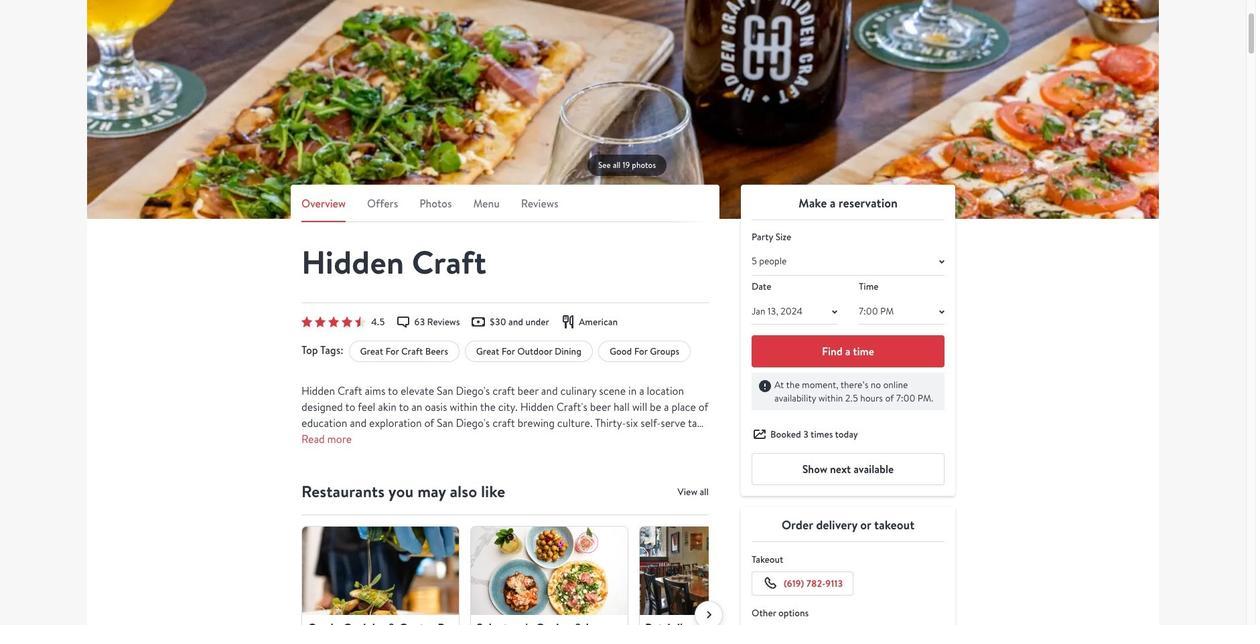 Task type: describe. For each thing, give the bounding box(es) containing it.
a photo of petrini's restaurant image
[[640, 528, 797, 616]]

a photo of crudo ceviche & oyster bar restaurant image
[[302, 528, 459, 616]]



Task type: locate. For each thing, give the bounding box(es) containing it.
4.5 stars image
[[302, 317, 366, 328]]

bacon &amp; brie burger - hidden craft, san diego, ca image
[[87, 0, 1159, 219]]

tab list
[[302, 196, 709, 222]]

a photo of salvatore's cucina & lounge restaurant image
[[471, 528, 628, 616]]



Task type: vqa. For each thing, say whether or not it's contained in the screenshot.
"Google Map for The Terrace at The Maybourne Beverly Hills" image
no



